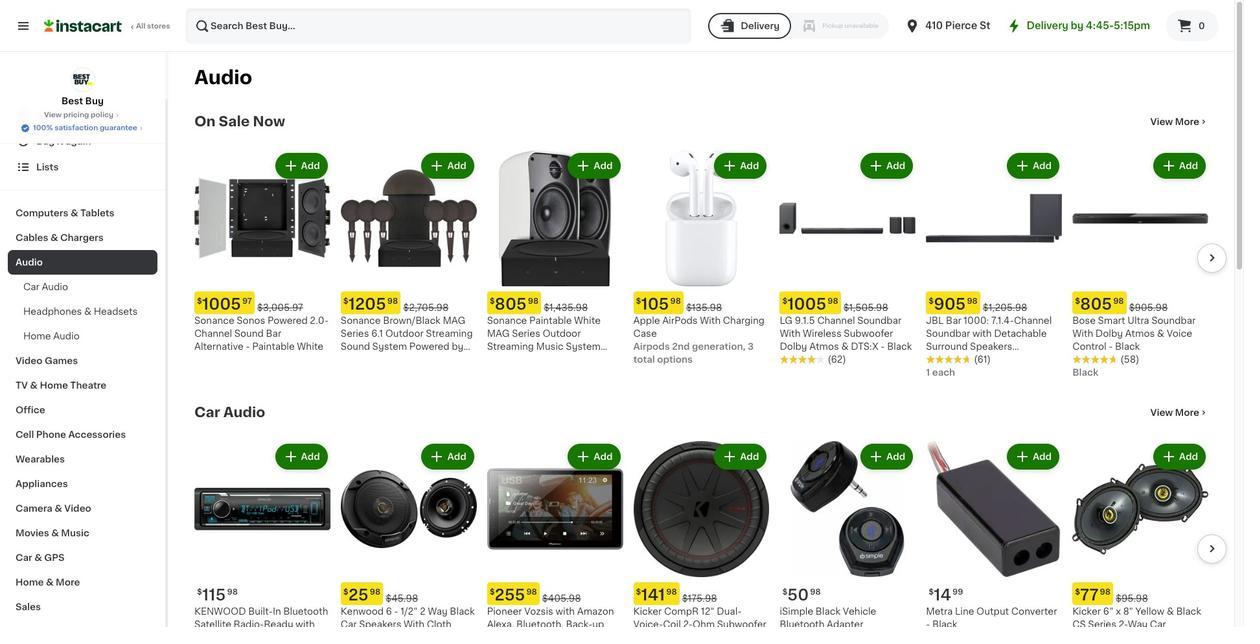 Task type: vqa. For each thing, say whether or not it's contained in the screenshot.


Task type: locate. For each thing, give the bounding box(es) containing it.
sonos down the 1205 at top left
[[341, 355, 370, 364]]

1 outdoor from the left
[[386, 329, 424, 338]]

outdoor inside sonance paintable white mag series outdoor streaming music system powered by sonos
[[543, 329, 581, 338]]

98 right '25'
[[370, 589, 381, 596]]

0 vertical spatial way
[[428, 607, 448, 616]]

pierce
[[946, 21, 978, 30]]

buy
[[85, 97, 104, 106], [36, 137, 55, 146]]

sonos for 1205
[[341, 355, 370, 364]]

$ for jbl bar 1000: 7.1.4-channel soundbar with detachable surround speakers multibeam dolby atmos & dts:x - black
[[929, 298, 934, 305]]

$ 805 98 for sonance
[[490, 297, 539, 312]]

1 horizontal spatial with
[[973, 329, 992, 338]]

1 horizontal spatial $ 805 98
[[1076, 297, 1125, 312]]

add button for sonance sonos powered 2.0- channel sound bar alternative - paintable white
[[277, 154, 327, 178]]

white inside sonance sonos powered 2.0- channel sound bar alternative - paintable white
[[297, 342, 324, 351]]

805 for bose
[[1081, 297, 1113, 312]]

add button for jbl bar 1000: 7.1.4-channel soundbar with detachable surround speakers multibeam dolby atmos & dts:x - black
[[1009, 154, 1059, 178]]

98 inside $ 141 98
[[667, 589, 677, 596]]

cell phone accessories link
[[8, 423, 158, 447]]

805 for sonance
[[495, 297, 527, 312]]

1 vertical spatial speakers
[[359, 620, 402, 628]]

more for 77
[[1176, 408, 1200, 417]]

0 horizontal spatial by
[[452, 342, 464, 351]]

view more for 77
[[1151, 408, 1200, 417]]

98 up airpods
[[671, 298, 681, 305]]

white down 2.0- at left bottom
[[297, 342, 324, 351]]

0 horizontal spatial bluetooth
[[284, 607, 328, 616]]

0 vertical spatial dts:x
[[852, 342, 879, 351]]

atmos down detachable
[[1008, 355, 1037, 364]]

1005 left 97
[[202, 297, 241, 312]]

sonos inside sonance brown/black mag series 6.1 outdoor streaming sound system powered by sonos
[[341, 355, 370, 364]]

with down bose
[[1073, 329, 1094, 338]]

kenwood built-in bluetooth satellite radio-ready wit
[[195, 607, 328, 628]]

add button for bose smart ultra soundbar with dolby atmos & voice control - black
[[1155, 154, 1205, 178]]

98 inside $ 25 98
[[370, 589, 381, 596]]

soundbar inside lg 9.1.5 channel soundbar with wireless subwoofer dolby atmos & dts:x - black
[[858, 316, 902, 325]]

0 horizontal spatial bar
[[266, 329, 282, 338]]

sales link
[[8, 595, 158, 620]]

1 2- from the left
[[684, 620, 693, 628]]

black inside bose smart ultra soundbar with dolby atmos & voice control - black
[[1116, 342, 1141, 351]]

soundbar
[[858, 316, 902, 325], [1152, 316, 1196, 325], [927, 329, 971, 338]]

speakers down 6
[[359, 620, 402, 628]]

atmos down ultra
[[1126, 329, 1156, 338]]

bar down $3,005.97
[[266, 329, 282, 338]]

0 vertical spatial streaming
[[426, 329, 473, 338]]

bluetooth inside the isimple black vehicle bluetooth adapter
[[780, 620, 825, 628]]

music up by
[[537, 342, 564, 351]]

with
[[700, 316, 721, 325], [780, 329, 801, 338], [1073, 329, 1094, 338], [404, 620, 425, 628]]

home down video games
[[40, 381, 68, 390]]

★★★★★
[[780, 355, 826, 364], [780, 355, 826, 364], [927, 355, 972, 364], [927, 355, 972, 364], [1073, 355, 1119, 364], [1073, 355, 1119, 364]]

bar
[[947, 316, 962, 325], [266, 329, 282, 338]]

0 vertical spatial view more link
[[1151, 115, 1209, 128]]

1205
[[349, 297, 386, 312]]

1 vertical spatial item carousel region
[[176, 436, 1227, 628]]

powered inside sonance sonos powered 2.0- channel sound bar alternative - paintable white
[[268, 316, 308, 325]]

2- inside kicker 6" x 8" yellow & black cs series 2-way ca
[[1120, 620, 1129, 628]]

0 vertical spatial item carousel region
[[176, 145, 1227, 384]]

adapter
[[827, 620, 864, 628]]

audio link
[[8, 250, 158, 275]]

1 horizontal spatial white
[[575, 316, 601, 325]]

kicker inside kicker compr 12" dual- voice-coil 2-ohm subwoofe
[[634, 607, 662, 616]]

black right 2
[[450, 607, 475, 616]]

98 right the 1205 at top left
[[388, 298, 398, 305]]

streaming down $2,705.98
[[426, 329, 473, 338]]

14
[[934, 588, 952, 603]]

video up movies & music link
[[64, 504, 91, 514]]

0 vertical spatial bluetooth
[[284, 607, 328, 616]]

0 horizontal spatial atmos
[[810, 342, 840, 351]]

& left tablets in the left top of the page
[[71, 209, 78, 218]]

1 horizontal spatial 2-
[[1120, 620, 1129, 628]]

$ 14 99
[[929, 588, 964, 603]]

view more link
[[1151, 115, 1209, 128], [1151, 406, 1209, 419]]

add for bose smart ultra soundbar with dolby atmos & voice control - black
[[1180, 161, 1199, 171]]

$ for kicker compr 12" dual- voice-coil 2-ohm subwoofe
[[636, 589, 642, 596]]

0 horizontal spatial sonance
[[195, 316, 235, 325]]

2 horizontal spatial powered
[[487, 355, 528, 364]]

2 horizontal spatial dolby
[[1096, 329, 1124, 338]]

each
[[933, 368, 956, 377]]

0 horizontal spatial sound
[[235, 329, 264, 338]]

$1,005.97 original price: $3,005.97 element
[[195, 292, 331, 314]]

add for pioneer vozsis with amazon alexa, bluetooth, back-u
[[594, 453, 613, 462]]

view more link for 77
[[1151, 406, 1209, 419]]

1 horizontal spatial streaming
[[487, 342, 534, 351]]

2 kicker from the left
[[1073, 607, 1102, 616]]

& right yellow
[[1168, 607, 1175, 616]]

outdoor inside sonance brown/black mag series 6.1 outdoor streaming sound system powered by sonos
[[386, 329, 424, 338]]

video games
[[16, 357, 78, 366]]

1 vertical spatial sound
[[341, 342, 370, 351]]

office
[[16, 406, 45, 415]]

& down detachable
[[1040, 355, 1047, 364]]

2 view more from the top
[[1151, 408, 1200, 417]]

0 horizontal spatial channel
[[195, 329, 232, 338]]

streaming up by
[[487, 342, 534, 351]]

1 805 from the left
[[495, 297, 527, 312]]

0 horizontal spatial paintable
[[252, 342, 295, 351]]

with down $135.98
[[700, 316, 721, 325]]

best buy logo image
[[70, 67, 95, 92]]

1 horizontal spatial outdoor
[[543, 329, 581, 338]]

1 view more from the top
[[1151, 117, 1200, 126]]

add for sonance brown/black mag series 6.1 outdoor streaming sound system powered by sonos
[[448, 161, 467, 171]]

255
[[495, 588, 525, 603]]

0 vertical spatial white
[[575, 316, 601, 325]]

$ inside the $ 77 98
[[1076, 589, 1081, 596]]

0 horizontal spatial buy
[[36, 137, 55, 146]]

1 view more link from the top
[[1151, 115, 1209, 128]]

0 horizontal spatial 805
[[495, 297, 527, 312]]

0 vertical spatial dolby
[[1096, 329, 1124, 338]]

0 horizontal spatial powered
[[268, 316, 308, 325]]

theatre
[[70, 381, 107, 390]]

$1,205.98 original price: $2,705.98 element
[[341, 292, 477, 314]]

black inside lg 9.1.5 channel soundbar with wireless subwoofer dolby atmos & dts:x - black
[[888, 342, 913, 351]]

0 horizontal spatial outdoor
[[386, 329, 424, 338]]

sound
[[235, 329, 264, 338], [341, 342, 370, 351]]

$ 805 98 up sonance paintable white mag series outdoor streaming music system powered by sonos
[[490, 297, 539, 312]]

generation,
[[692, 342, 746, 351]]

item carousel region containing 1005
[[176, 145, 1227, 384]]

1 sonance from the left
[[195, 316, 235, 325]]

98 right 50
[[811, 589, 821, 596]]

0 vertical spatial speakers
[[971, 342, 1013, 351]]

sonance
[[195, 316, 235, 325], [341, 316, 381, 325], [487, 316, 527, 325]]

in
[[273, 607, 281, 616]]

streaming for 805
[[487, 342, 534, 351]]

98 inside $805.98 original price: $905.98 "element"
[[1114, 298, 1125, 305]]

product group
[[195, 150, 331, 353], [341, 150, 477, 364], [487, 150, 624, 364], [634, 150, 770, 366], [780, 150, 916, 366], [927, 150, 1063, 379], [1073, 150, 1209, 379], [195, 441, 331, 628], [341, 441, 477, 628], [487, 441, 624, 628], [634, 441, 770, 628], [780, 441, 916, 628], [927, 441, 1063, 628], [1073, 441, 1209, 628]]

black inside the isimple black vehicle bluetooth adapter
[[816, 607, 841, 616]]

system for 805
[[566, 342, 601, 351]]

98 for kenwood 6 - 1/2" 2 way black car speakers with clot
[[370, 589, 381, 596]]

98 up the vozsis
[[527, 589, 537, 596]]

outdoor down $1,435.98
[[543, 329, 581, 338]]

98 right 115
[[227, 589, 238, 596]]

speakers
[[971, 342, 1013, 351], [359, 620, 402, 628]]

sonance sonos powered 2.0- channel sound bar alternative - paintable white
[[195, 316, 329, 351]]

& down gps
[[46, 578, 54, 587]]

$141.98 original price: $175.98 element
[[634, 583, 770, 605]]

product group containing 77
[[1073, 441, 1209, 628]]

0 horizontal spatial kicker
[[634, 607, 662, 616]]

black inside kenwood 6 - 1/2" 2 way black car speakers with clot
[[450, 607, 475, 616]]

car
[[23, 283, 39, 292], [195, 406, 220, 419], [16, 554, 32, 563], [341, 620, 357, 628]]

- inside jbl bar 1000: 7.1.4-channel soundbar with detachable surround speakers multibeam dolby atmos & dts:x - black
[[957, 368, 961, 377]]

sonance inside sonance brown/black mag series 6.1 outdoor streaming sound system powered by sonos
[[341, 316, 381, 325]]

delivery by 4:45-5:15pm
[[1027, 21, 1151, 30]]

98 inside the $ 77 98
[[1101, 589, 1111, 596]]

kicker
[[634, 607, 662, 616], [1073, 607, 1102, 616]]

1 horizontal spatial channel
[[818, 316, 856, 325]]

voice
[[1168, 329, 1193, 338]]

1 item carousel region from the top
[[176, 145, 1227, 384]]

buy up policy
[[85, 97, 104, 106]]

series inside kicker 6" x 8" yellow & black cs series 2-way ca
[[1089, 620, 1117, 628]]

add button for kenwood built-in bluetooth satellite radio-ready wit
[[277, 445, 327, 469]]

ohm
[[693, 620, 715, 628]]

policy
[[91, 112, 114, 119]]

home up video games
[[23, 332, 51, 341]]

tv & home theatre link
[[8, 373, 158, 398]]

add for lg 9.1.5 channel soundbar with wireless subwoofer dolby atmos & dts:x - black
[[887, 161, 906, 171]]

0 vertical spatial more
[[1176, 117, 1200, 126]]

x
[[1117, 607, 1122, 616]]

view more link for 805
[[1151, 115, 1209, 128]]

delivery for delivery
[[741, 21, 780, 30]]

1 system from the left
[[373, 342, 407, 351]]

with down lg
[[780, 329, 801, 338]]

streaming inside sonance brown/black mag series 6.1 outdoor streaming sound system powered by sonos
[[426, 329, 473, 338]]

powered inside sonance brown/black mag series 6.1 outdoor streaming sound system powered by sonos
[[410, 342, 450, 351]]

1005 up 9.1.5
[[788, 297, 827, 312]]

series
[[341, 329, 369, 338], [512, 329, 541, 338], [1089, 620, 1117, 628]]

powered for 805
[[487, 355, 528, 364]]

way
[[428, 607, 448, 616], [1129, 620, 1149, 628]]

office link
[[8, 398, 158, 423]]

0 horizontal spatial streaming
[[426, 329, 473, 338]]

1 vertical spatial atmos
[[810, 342, 840, 351]]

$ 805 98 inside '$805.98 original price: $1,435.98' element
[[490, 297, 539, 312]]

channel inside jbl bar 1000: 7.1.4-channel soundbar with detachable surround speakers multibeam dolby atmos & dts:x - black
[[1015, 316, 1053, 325]]

& left gps
[[34, 554, 42, 563]]

add button for apple airpods with charging case
[[716, 154, 766, 178]]

0 vertical spatial powered
[[268, 316, 308, 325]]

2
[[420, 607, 426, 616]]

100%
[[33, 124, 53, 132]]

bar down the "$ 905 98" on the right top of the page
[[947, 316, 962, 325]]

- right control
[[1110, 342, 1114, 351]]

black down subwoofer
[[888, 342, 913, 351]]

$ inside "element"
[[1076, 298, 1081, 305]]

2- down 8"
[[1120, 620, 1129, 628]]

add button for kenwood 6 - 1/2" 2 way black car speakers with clot
[[423, 445, 473, 469]]

1 horizontal spatial music
[[537, 342, 564, 351]]

0 horizontal spatial car audio
[[23, 283, 68, 292]]

98 up 1000:
[[968, 298, 978, 305]]

with inside bose smart ultra soundbar with dolby atmos & voice control - black
[[1073, 329, 1094, 338]]

soundbar up surround
[[927, 329, 971, 338]]

2 vertical spatial more
[[56, 578, 80, 587]]

item carousel region containing 115
[[176, 436, 1227, 628]]

- down metra
[[927, 620, 931, 628]]

1 1005 from the left
[[202, 297, 241, 312]]

view for 141
[[1151, 408, 1174, 417]]

2 outdoor from the left
[[543, 329, 581, 338]]

0 horizontal spatial mag
[[443, 316, 466, 325]]

& right camera
[[55, 504, 62, 514]]

system
[[373, 342, 407, 351], [566, 342, 601, 351]]

2 805 from the left
[[1081, 297, 1113, 312]]

1 horizontal spatial system
[[566, 342, 601, 351]]

alternative
[[195, 342, 244, 351]]

delivery for delivery by 4:45-5:15pm
[[1027, 21, 1069, 30]]

home up sales
[[16, 578, 44, 587]]

paintable down $3,005.97
[[252, 342, 295, 351]]

$ for kicker 6" x 8" yellow & black cs series 2-way ca
[[1076, 589, 1081, 596]]

0 horizontal spatial with
[[556, 607, 575, 616]]

1 $ 805 98 from the left
[[490, 297, 539, 312]]

0 horizontal spatial $ 805 98
[[490, 297, 539, 312]]

2 view more link from the top
[[1151, 406, 1209, 419]]

sonos down 97
[[237, 316, 265, 325]]

atmos down wireless
[[810, 342, 840, 351]]

add for kenwood built-in bluetooth satellite radio-ready wit
[[301, 453, 320, 462]]

car & gps link
[[8, 546, 158, 571]]

$ for sonance sonos powered 2.0- channel sound bar alternative - paintable white
[[197, 298, 202, 305]]

0 vertical spatial video
[[16, 357, 42, 366]]

lists
[[36, 163, 59, 172]]

1 vertical spatial music
[[61, 529, 89, 538]]

$ inside $ 14 99
[[929, 589, 934, 596]]

1 horizontal spatial dts:x
[[927, 368, 954, 377]]

headphones & headsets link
[[8, 300, 158, 324]]

- right 6
[[395, 607, 399, 616]]

series inside sonance paintable white mag series outdoor streaming music system powered by sonos
[[512, 329, 541, 338]]

delivery inside button
[[741, 21, 780, 30]]

2 horizontal spatial sonos
[[544, 355, 573, 364]]

1 horizontal spatial speakers
[[971, 342, 1013, 351]]

product group containing 905
[[927, 150, 1063, 379]]

1 horizontal spatial kicker
[[1073, 607, 1102, 616]]

$ inside $ 25 98
[[344, 589, 349, 596]]

0 horizontal spatial series
[[341, 329, 369, 338]]

1
[[927, 368, 931, 377]]

kicker up voice-
[[634, 607, 662, 616]]

2 sonance from the left
[[341, 316, 381, 325]]

805 inside "element"
[[1081, 297, 1113, 312]]

77
[[1081, 588, 1099, 603]]

8"
[[1124, 607, 1134, 616]]

dts:x
[[852, 342, 879, 351], [927, 368, 954, 377]]

1 horizontal spatial sonance
[[341, 316, 381, 325]]

st
[[980, 21, 991, 30]]

98 for pioneer vozsis with amazon alexa, bluetooth, back-u
[[527, 589, 537, 596]]

- down subwoofer
[[881, 342, 885, 351]]

0 vertical spatial mag
[[443, 316, 466, 325]]

speakers inside kenwood 6 - 1/2" 2 way black car speakers with clot
[[359, 620, 402, 628]]

built-
[[248, 607, 273, 616]]

sonance down the 1205 at top left
[[341, 316, 381, 325]]

1 horizontal spatial by
[[1072, 21, 1084, 30]]

product group containing 105
[[634, 150, 770, 366]]

1 horizontal spatial paintable
[[530, 316, 572, 325]]

add button for lg 9.1.5 channel soundbar with wireless subwoofer dolby atmos & dts:x - black
[[862, 154, 913, 178]]

add button for kicker compr 12" dual- voice-coil 2-ohm subwoofe
[[716, 445, 766, 469]]

0 vertical spatial paintable
[[530, 316, 572, 325]]

black inside jbl bar 1000: 7.1.4-channel soundbar with detachable surround speakers multibeam dolby atmos & dts:x - black
[[963, 368, 988, 377]]

bluetooth down isimple
[[780, 620, 825, 628]]

black up adapter
[[816, 607, 841, 616]]

0 horizontal spatial dolby
[[780, 342, 808, 351]]

add button for pioneer vozsis with amazon alexa, bluetooth, back-u
[[570, 445, 620, 469]]

add for kicker 6" x 8" yellow & black cs series 2-way ca
[[1180, 453, 1199, 462]]

black right yellow
[[1177, 607, 1202, 616]]

kicker compr 12" dual- voice-coil 2-ohm subwoofe
[[634, 607, 767, 628]]

1 horizontal spatial way
[[1129, 620, 1149, 628]]

control
[[1073, 342, 1107, 351]]

product group containing 115
[[195, 441, 331, 628]]

music up the car & gps "link"
[[61, 529, 89, 538]]

1 horizontal spatial car audio link
[[195, 405, 265, 421]]

black inside metra line output converter - black
[[933, 620, 958, 628]]

dolby down smart
[[1096, 329, 1124, 338]]

- inside metra line output converter - black
[[927, 620, 931, 628]]

2 vertical spatial powered
[[487, 355, 528, 364]]

add for kicker compr 12" dual- voice-coil 2-ohm subwoofe
[[741, 453, 760, 462]]

1 horizontal spatial dolby
[[978, 355, 1005, 364]]

1 vertical spatial bluetooth
[[780, 620, 825, 628]]

metra
[[927, 607, 953, 616]]

0 horizontal spatial video
[[16, 357, 42, 366]]

delivery inside delivery by 4:45-5:15pm link
[[1027, 21, 1069, 30]]

2 horizontal spatial sonance
[[487, 316, 527, 325]]

sound down 97
[[235, 329, 264, 338]]

& up home audio link
[[84, 307, 92, 316]]

camera
[[16, 504, 52, 514]]

$905.98 original price: $1,205.98 element
[[927, 292, 1063, 314]]

$ inside $ 1005 98
[[783, 298, 788, 305]]

0 vertical spatial view more
[[1151, 117, 1200, 126]]

- right alternative
[[246, 342, 250, 351]]

1 horizontal spatial car audio
[[195, 406, 265, 419]]

more for 805
[[1176, 117, 1200, 126]]

2 item carousel region from the top
[[176, 436, 1227, 628]]

$25.98 original price: $45.98 element
[[341, 583, 477, 605]]

powered down brown/black
[[410, 342, 450, 351]]

2 1005 from the left
[[788, 297, 827, 312]]

0 horizontal spatial sonos
[[237, 316, 265, 325]]

$ 805 98 up smart
[[1076, 297, 1125, 312]]

atmos inside jbl bar 1000: 7.1.4-channel soundbar with detachable surround speakers multibeam dolby atmos & dts:x - black
[[1008, 355, 1037, 364]]

& inside jbl bar 1000: 7.1.4-channel soundbar with detachable surround speakers multibeam dolby atmos & dts:x - black
[[1040, 355, 1047, 364]]

- right 'each'
[[957, 368, 961, 377]]

805 up bose
[[1081, 297, 1113, 312]]

product group containing 255
[[487, 441, 624, 628]]

1 horizontal spatial bluetooth
[[780, 620, 825, 628]]

2.0-
[[310, 316, 329, 325]]

1 horizontal spatial bar
[[947, 316, 962, 325]]

& right tv
[[30, 381, 38, 390]]

with down 1/2"
[[404, 620, 425, 628]]

kicker up cs at the right bottom
[[1073, 607, 1102, 616]]

soundbar up subwoofer
[[858, 316, 902, 325]]

car inside "link"
[[16, 554, 32, 563]]

& left voice
[[1158, 329, 1165, 338]]

dolby inside bose smart ultra soundbar with dolby atmos & voice control - black
[[1096, 329, 1124, 338]]

0 vertical spatial music
[[537, 342, 564, 351]]

1005 inside $1,005.98 original price: $1,505.98 element
[[788, 297, 827, 312]]

410 pierce st
[[926, 21, 991, 30]]

black down (61)
[[963, 368, 988, 377]]

powered inside sonance paintable white mag series outdoor streaming music system powered by sonos
[[487, 355, 528, 364]]

white down $1,435.98
[[575, 316, 601, 325]]

soundbar up voice
[[1152, 316, 1196, 325]]

& up (62)
[[842, 342, 849, 351]]

line
[[956, 607, 975, 616]]

sale
[[219, 115, 250, 128]]

2 vertical spatial dolby
[[978, 355, 1005, 364]]

6.1
[[372, 329, 383, 338]]

1 vertical spatial dts:x
[[927, 368, 954, 377]]

$1,205.98
[[984, 303, 1028, 312]]

98 for kicker 6" x 8" yellow & black cs series 2-way ca
[[1101, 589, 1111, 596]]

atmos
[[1126, 329, 1156, 338], [810, 342, 840, 351], [1008, 355, 1037, 364]]

0
[[1199, 21, 1206, 30]]

98 for sonance brown/black mag series 6.1 outdoor streaming sound system powered by sonos
[[388, 298, 398, 305]]

sonos inside sonance paintable white mag series outdoor streaming music system powered by sonos
[[544, 355, 573, 364]]

powered left by
[[487, 355, 528, 364]]

& inside 'camera & video' link
[[55, 504, 62, 514]]

$ inside $ 1205 98
[[344, 298, 349, 305]]

2 system from the left
[[566, 342, 601, 351]]

black down control
[[1073, 368, 1099, 377]]

98 inside $ 50 98
[[811, 589, 821, 596]]

product group containing 14
[[927, 441, 1063, 628]]

$ 805 98 inside $805.98 original price: $905.98 "element"
[[1076, 297, 1125, 312]]

channel up wireless
[[818, 316, 856, 325]]

outdoor down brown/black
[[386, 329, 424, 338]]

video up tv
[[16, 357, 42, 366]]

sonance down $ 1005 97
[[195, 316, 235, 325]]

$ inside $ 50 98
[[783, 589, 788, 596]]

series up by
[[512, 329, 541, 338]]

product group containing 141
[[634, 441, 770, 628]]

with inside jbl bar 1000: 7.1.4-channel soundbar with detachable surround speakers multibeam dolby atmos & dts:x - black
[[973, 329, 992, 338]]

system inside sonance paintable white mag series outdoor streaming music system powered by sonos
[[566, 342, 601, 351]]

by inside sonance brown/black mag series 6.1 outdoor streaming sound system powered by sonos
[[452, 342, 464, 351]]

series inside sonance brown/black mag series 6.1 outdoor streaming sound system powered by sonos
[[341, 329, 369, 338]]

sonance brown/black mag series 6.1 outdoor streaming sound system powered by sonos
[[341, 316, 473, 364]]

1 vertical spatial powered
[[410, 342, 450, 351]]

98 up smart
[[1114, 298, 1125, 305]]

car inside kenwood 6 - 1/2" 2 way black car speakers with clot
[[341, 620, 357, 628]]

2- down compr
[[684, 620, 693, 628]]

1 kicker from the left
[[634, 607, 662, 616]]

system down $1,435.98
[[566, 342, 601, 351]]

mag down $2,705.98
[[443, 316, 466, 325]]

sonos right by
[[544, 355, 573, 364]]

dolby down detachable
[[978, 355, 1005, 364]]

sonance down '$805.98 original price: $1,435.98' element
[[487, 316, 527, 325]]

wireless
[[803, 329, 842, 338]]

$ 255 98
[[490, 588, 537, 603]]

paintable down '$805.98 original price: $1,435.98' element
[[530, 316, 572, 325]]

system down the 6.1
[[373, 342, 407, 351]]

$ inside $ 141 98
[[636, 589, 642, 596]]

best buy
[[62, 97, 104, 106]]

3 sonance from the left
[[487, 316, 527, 325]]

98 inside '$805.98 original price: $1,435.98' element
[[528, 298, 539, 305]]

1 horizontal spatial video
[[64, 504, 91, 514]]

white
[[575, 316, 601, 325], [297, 342, 324, 351]]

2 horizontal spatial soundbar
[[1152, 316, 1196, 325]]

speakers up (61)
[[971, 342, 1013, 351]]

with down $405.98 in the bottom left of the page
[[556, 607, 575, 616]]

mag down '$805.98 original price: $1,435.98' element
[[487, 329, 510, 338]]

bluetooth for 50
[[780, 620, 825, 628]]

$ inside $ 255 98
[[490, 589, 495, 596]]

2 horizontal spatial series
[[1089, 620, 1117, 628]]

add for jbl bar 1000: 7.1.4-channel soundbar with detachable surround speakers multibeam dolby atmos & dts:x - black
[[1034, 161, 1052, 171]]

item carousel region
[[176, 145, 1227, 384], [176, 436, 1227, 628]]

0 horizontal spatial system
[[373, 342, 407, 351]]

series left the 6.1
[[341, 329, 369, 338]]

0 vertical spatial buy
[[85, 97, 104, 106]]

best
[[62, 97, 83, 106]]

sonance inside sonance sonos powered 2.0- channel sound bar alternative - paintable white
[[195, 316, 235, 325]]

0 horizontal spatial 1005
[[202, 297, 241, 312]]

2 horizontal spatial channel
[[1015, 316, 1053, 325]]

0 horizontal spatial speakers
[[359, 620, 402, 628]]

sales
[[16, 603, 41, 612]]

home inside home audio link
[[23, 332, 51, 341]]

streaming inside sonance paintable white mag series outdoor streaming music system powered by sonos
[[487, 342, 534, 351]]

0 horizontal spatial car audio link
[[8, 275, 158, 300]]

black up '(58)'
[[1116, 342, 1141, 351]]

white inside sonance paintable white mag series outdoor streaming music system powered by sonos
[[575, 316, 601, 325]]

0 horizontal spatial 2-
[[684, 620, 693, 628]]

0 vertical spatial bar
[[947, 316, 962, 325]]

1 horizontal spatial buy
[[85, 97, 104, 106]]

kicker for 77
[[1073, 607, 1102, 616]]

now
[[253, 115, 285, 128]]

98 left $1,435.98
[[528, 298, 539, 305]]

add button for sonance brown/black mag series 6.1 outdoor streaming sound system powered by sonos
[[423, 154, 473, 178]]

view pricing policy link
[[44, 110, 121, 121]]

add for apple airpods with charging case
[[741, 161, 760, 171]]

1 horizontal spatial sonos
[[341, 355, 370, 364]]

bluetooth right in
[[284, 607, 328, 616]]

98 inside $ 1205 98
[[388, 298, 398, 305]]

2 2- from the left
[[1120, 620, 1129, 628]]

1 horizontal spatial series
[[512, 329, 541, 338]]

item carousel region for car audio
[[176, 436, 1227, 628]]

$
[[197, 298, 202, 305], [344, 298, 349, 305], [490, 298, 495, 305], [636, 298, 642, 305], [783, 298, 788, 305], [929, 298, 934, 305], [1076, 298, 1081, 305], [197, 589, 202, 596], [344, 589, 349, 596], [490, 589, 495, 596], [636, 589, 642, 596], [783, 589, 788, 596], [929, 589, 934, 596], [1076, 589, 1081, 596]]

1 horizontal spatial 805
[[1081, 297, 1113, 312]]

1 horizontal spatial 1005
[[788, 297, 827, 312]]

it
[[57, 137, 63, 146]]

black down metra
[[933, 620, 958, 628]]

0 horizontal spatial delivery
[[741, 21, 780, 30]]

1 horizontal spatial powered
[[410, 342, 450, 351]]

way right 2
[[428, 607, 448, 616]]

dolby down lg
[[780, 342, 808, 351]]

product group containing 1205
[[341, 150, 477, 364]]

dts:x down multibeam
[[927, 368, 954, 377]]

1 vertical spatial paintable
[[252, 342, 295, 351]]

105
[[642, 297, 669, 312]]

1 vertical spatial home
[[40, 381, 68, 390]]

compr
[[665, 607, 699, 616]]

2 $ 805 98 from the left
[[1076, 297, 1125, 312]]

0 vertical spatial car audio
[[23, 283, 68, 292]]

sonance inside sonance paintable white mag series outdoor streaming music system powered by sonos
[[487, 316, 527, 325]]

98 left $1,505.98
[[828, 298, 839, 305]]

- inside kenwood 6 - 1/2" 2 way black car speakers with clot
[[395, 607, 399, 616]]

home inside home & more link
[[16, 578, 44, 587]]

& right cables
[[51, 233, 58, 243]]

buy it again
[[36, 137, 91, 146]]

powered down $3,005.97
[[268, 316, 308, 325]]

1005 inside the $1,005.97 original price: $3,005.97 element
[[202, 297, 241, 312]]

bar inside jbl bar 1000: 7.1.4-channel soundbar with detachable surround speakers multibeam dolby atmos & dts:x - black
[[947, 316, 962, 325]]

None search field
[[185, 8, 692, 44]]

-
[[246, 342, 250, 351], [881, 342, 885, 351], [1110, 342, 1114, 351], [957, 368, 961, 377], [395, 607, 399, 616], [927, 620, 931, 628]]

games
[[45, 357, 78, 366]]

series down the "6"" at the right of page
[[1089, 620, 1117, 628]]

on sale now link
[[195, 114, 285, 130]]



Task type: describe. For each thing, give the bounding box(es) containing it.
$405.98
[[543, 594, 581, 604]]

black inside kicker 6" x 8" yellow & black cs series 2-way ca
[[1177, 607, 1202, 616]]

home for audio
[[23, 332, 51, 341]]

$ 805 98 for bose
[[1076, 297, 1125, 312]]

2nd
[[673, 342, 690, 351]]

detachable
[[995, 329, 1048, 338]]

$255.98 original price: $405.98 element
[[487, 583, 624, 605]]

options
[[658, 355, 693, 364]]

& inside tv & home theatre link
[[30, 381, 38, 390]]

98 for bose smart ultra soundbar with dolby atmos & voice control - black
[[1114, 298, 1125, 305]]

with inside "pioneer vozsis with amazon alexa, bluetooth, back-u"
[[556, 607, 575, 616]]

output
[[977, 607, 1010, 616]]

1 vertical spatial car audio
[[195, 406, 265, 419]]

music inside sonance paintable white mag series outdoor streaming music system powered by sonos
[[537, 342, 564, 351]]

98 inside $ 115 98
[[227, 589, 238, 596]]

soundbar for 805
[[1152, 316, 1196, 325]]

add button for sonance paintable white mag series outdoor streaming music system powered by sonos
[[570, 154, 620, 178]]

$ 141 98
[[636, 588, 677, 603]]

1 vertical spatial buy
[[36, 137, 55, 146]]

cell
[[16, 431, 34, 440]]

kenwood
[[341, 607, 384, 616]]

sonance paintable white mag series outdoor streaming music system powered by sonos
[[487, 316, 601, 364]]

1005 for $ 1005 97
[[202, 297, 241, 312]]

ultra
[[1128, 316, 1150, 325]]

cables & chargers
[[16, 233, 104, 243]]

cell phone accessories
[[16, 431, 126, 440]]

instacart logo image
[[44, 18, 122, 34]]

paintable inside sonance sonos powered 2.0- channel sound bar alternative - paintable white
[[252, 342, 295, 351]]

with inside the $ 105 98 $135.98 apple airpods with charging case airpods 2nd generation, 3 total options
[[700, 316, 721, 325]]

$ 77 98
[[1076, 588, 1111, 603]]

$ for sonance paintable white mag series outdoor streaming music system powered by sonos
[[490, 298, 495, 305]]

service type group
[[709, 13, 890, 39]]

sound inside sonance sonos powered 2.0- channel sound bar alternative - paintable white
[[235, 329, 264, 338]]

$ for sonance brown/black mag series 6.1 outdoor streaming sound system powered by sonos
[[344, 298, 349, 305]]

$1,005.98 original price: $1,505.98 element
[[780, 292, 916, 314]]

view for 105
[[1151, 117, 1174, 126]]

$ inside $ 115 98
[[197, 589, 202, 596]]

dts:x inside jbl bar 1000: 7.1.4-channel soundbar with detachable surround speakers multibeam dolby atmos & dts:x - black
[[927, 368, 954, 377]]

sonance for 1205
[[341, 316, 381, 325]]

accessories
[[68, 431, 126, 440]]

add button for metra line output converter - black
[[1009, 445, 1059, 469]]

appliances
[[16, 480, 68, 489]]

kicker 6" x 8" yellow & black cs series 2-way ca
[[1073, 607, 1202, 628]]

$ inside the $ 105 98 $135.98 apple airpods with charging case airpods 2nd generation, 3 total options
[[636, 298, 642, 305]]

outdoor for 805
[[543, 329, 581, 338]]

& inside lg 9.1.5 channel soundbar with wireless subwoofer dolby atmos & dts:x - black
[[842, 342, 849, 351]]

outdoor for 1205
[[386, 329, 424, 338]]

sonos inside sonance sonos powered 2.0- channel sound bar alternative - paintable white
[[237, 316, 265, 325]]

98 for kicker compr 12" dual- voice-coil 2-ohm subwoofe
[[667, 589, 677, 596]]

back-
[[566, 620, 593, 628]]

3
[[748, 342, 754, 351]]

& inside home & more link
[[46, 578, 54, 587]]

by
[[530, 355, 542, 364]]

905
[[934, 297, 966, 312]]

appliances link
[[8, 472, 158, 497]]

$105.98 original price: $135.98 element
[[634, 292, 770, 314]]

channel for 905
[[1015, 316, 1053, 325]]

$ 1005 98
[[783, 297, 839, 312]]

home inside tv & home theatre link
[[40, 381, 68, 390]]

add for kenwood 6 - 1/2" 2 way black car speakers with clot
[[448, 453, 467, 462]]

$ for bose smart ultra soundbar with dolby atmos & voice control - black
[[1076, 298, 1081, 305]]

& inside bose smart ultra soundbar with dolby atmos & voice control - black
[[1158, 329, 1165, 338]]

1005 for $ 1005 98
[[788, 297, 827, 312]]

guarantee
[[100, 124, 137, 132]]

410 pierce st button
[[905, 8, 991, 44]]

best buy link
[[62, 67, 104, 108]]

buy it again link
[[8, 128, 158, 154]]

product group containing 50
[[780, 441, 916, 628]]

- inside bose smart ultra soundbar with dolby atmos & voice control - black
[[1110, 342, 1114, 351]]

50
[[788, 588, 809, 603]]

bluetooth for 115
[[284, 607, 328, 616]]

lg 9.1.5 channel soundbar with wireless subwoofer dolby atmos & dts:x - black
[[780, 316, 913, 351]]

home audio link
[[8, 324, 158, 349]]

kicker for 141
[[634, 607, 662, 616]]

channel for 1005
[[195, 329, 232, 338]]

bar inside sonance sonos powered 2.0- channel sound bar alternative - paintable white
[[266, 329, 282, 338]]

camera & video
[[16, 504, 91, 514]]

dolby inside lg 9.1.5 channel soundbar with wireless subwoofer dolby atmos & dts:x - black
[[780, 342, 808, 351]]

atmos inside bose smart ultra soundbar with dolby atmos & voice control - black
[[1126, 329, 1156, 338]]

add for sonance sonos powered 2.0- channel sound bar alternative - paintable white
[[301, 161, 320, 171]]

98 for jbl bar 1000: 7.1.4-channel soundbar with detachable surround speakers multibeam dolby atmos & dts:x - black
[[968, 298, 978, 305]]

speakers inside jbl bar 1000: 7.1.4-channel soundbar with detachable surround speakers multibeam dolby atmos & dts:x - black
[[971, 342, 1013, 351]]

shop
[[36, 111, 61, 120]]

pioneer
[[487, 607, 522, 616]]

dolby inside jbl bar 1000: 7.1.4-channel soundbar with detachable surround speakers multibeam dolby atmos & dts:x - black
[[978, 355, 1005, 364]]

0 horizontal spatial music
[[61, 529, 89, 538]]

4:45-
[[1087, 21, 1115, 30]]

item carousel region for on sale now
[[176, 145, 1227, 384]]

98 for lg 9.1.5 channel soundbar with wireless subwoofer dolby atmos & dts:x - black
[[828, 298, 839, 305]]

dual-
[[717, 607, 742, 616]]

wearables link
[[8, 447, 158, 472]]

25
[[349, 588, 369, 603]]

add button for kicker 6" x 8" yellow & black cs series 2-way ca
[[1155, 445, 1205, 469]]

& inside the car & gps "link"
[[34, 554, 42, 563]]

headphones & headsets
[[23, 307, 138, 316]]

sonance for 805
[[487, 316, 527, 325]]

$ for lg 9.1.5 channel soundbar with wireless subwoofer dolby atmos & dts:x - black
[[783, 298, 788, 305]]

98 for sonance paintable white mag series outdoor streaming music system powered by sonos
[[528, 298, 539, 305]]

kenwood
[[195, 607, 246, 616]]

98 inside the $ 105 98 $135.98 apple airpods with charging case airpods 2nd generation, 3 total options
[[671, 298, 681, 305]]

stores
[[147, 23, 170, 30]]

$ for kenwood 6 - 1/2" 2 way black car speakers with clot
[[344, 589, 349, 596]]

& inside computers & tablets link
[[71, 209, 78, 218]]

channel inside lg 9.1.5 channel soundbar with wireless subwoofer dolby atmos & dts:x - black
[[818, 316, 856, 325]]

multibeam
[[927, 355, 976, 364]]

way inside kenwood 6 - 1/2" 2 way black car speakers with clot
[[428, 607, 448, 616]]

add button for isimple black vehicle bluetooth adapter
[[862, 445, 913, 469]]

car & gps
[[16, 554, 65, 563]]

with inside lg 9.1.5 channel soundbar with wireless subwoofer dolby atmos & dts:x - black
[[780, 329, 801, 338]]

vozsis
[[525, 607, 554, 616]]

2- inside kicker compr 12" dual- voice-coil 2-ohm subwoofe
[[684, 620, 693, 628]]

computers
[[16, 209, 68, 218]]

total
[[634, 355, 655, 364]]

sonance for 1005
[[195, 316, 235, 325]]

dts:x inside lg 9.1.5 channel soundbar with wireless subwoofer dolby atmos & dts:x - black
[[852, 342, 879, 351]]

with inside kenwood 6 - 1/2" 2 way black car speakers with clot
[[404, 620, 425, 628]]

$1,435.98
[[544, 303, 588, 312]]

streaming for 1205
[[426, 329, 473, 338]]

$805.98 original price: $905.98 element
[[1073, 292, 1209, 314]]

view more for 805
[[1151, 117, 1200, 126]]

141
[[642, 588, 665, 603]]

metra line output converter - black
[[927, 607, 1058, 628]]

0 vertical spatial car audio link
[[8, 275, 158, 300]]

& inside movies & music link
[[51, 529, 59, 538]]

system for 1205
[[373, 342, 407, 351]]

12"
[[701, 607, 715, 616]]

$ for pioneer vozsis with amazon alexa, bluetooth, back-u
[[490, 589, 495, 596]]

satisfaction
[[55, 124, 98, 132]]

pioneer vozsis with amazon alexa, bluetooth, back-u
[[487, 607, 623, 628]]

sound inside sonance brown/black mag series 6.1 outdoor streaming sound system powered by sonos
[[341, 342, 370, 351]]

& inside cables & chargers link
[[51, 233, 58, 243]]

$ 25 98
[[344, 588, 381, 603]]

airpods
[[663, 316, 698, 325]]

chargers
[[60, 233, 104, 243]]

way inside kicker 6" x 8" yellow & black cs series 2-way ca
[[1129, 620, 1149, 628]]

add for sonance paintable white mag series outdoor streaming music system powered by sonos
[[594, 161, 613, 171]]

home & more
[[16, 578, 80, 587]]

& inside the headphones & headsets "link"
[[84, 307, 92, 316]]

add for metra line output converter - black
[[1034, 453, 1052, 462]]

atmos inside lg 9.1.5 channel soundbar with wireless subwoofer dolby atmos & dts:x - black
[[810, 342, 840, 351]]

again
[[66, 137, 91, 146]]

$175.98
[[683, 594, 718, 604]]

view pricing policy
[[44, 112, 114, 119]]

1/2"
[[401, 607, 418, 616]]

$2,705.98
[[403, 303, 449, 312]]

1 vertical spatial car audio link
[[195, 405, 265, 421]]

airpods
[[634, 342, 670, 351]]

$805.98 original price: $1,435.98 element
[[487, 292, 624, 314]]

shop link
[[8, 102, 158, 128]]

- inside lg 9.1.5 channel soundbar with wireless subwoofer dolby atmos & dts:x - black
[[881, 342, 885, 351]]

& inside kicker 6" x 8" yellow & black cs series 2-way ca
[[1168, 607, 1175, 616]]

powered for 1205
[[410, 342, 450, 351]]

all stores
[[136, 23, 170, 30]]

phone
[[36, 431, 66, 440]]

$ 50 98
[[783, 588, 821, 603]]

soundbar inside jbl bar 1000: 7.1.4-channel soundbar with detachable surround speakers multibeam dolby atmos & dts:x - black
[[927, 329, 971, 338]]

mag inside sonance brown/black mag series 6.1 outdoor streaming sound system powered by sonos
[[443, 316, 466, 325]]

camera & video link
[[8, 497, 158, 521]]

Search field
[[187, 9, 691, 43]]

product group containing 25
[[341, 441, 477, 628]]

6
[[386, 607, 392, 616]]

paintable inside sonance paintable white mag series outdoor streaming music system powered by sonos
[[530, 316, 572, 325]]

add for isimple black vehicle bluetooth adapter
[[887, 453, 906, 462]]

video inside 'link'
[[16, 357, 42, 366]]

- inside sonance sonos powered 2.0- channel sound bar alternative - paintable white
[[246, 342, 250, 351]]

bose
[[1073, 316, 1096, 325]]

(58)
[[1121, 355, 1140, 364]]

pricing
[[63, 112, 89, 119]]

jbl bar 1000: 7.1.4-channel soundbar with detachable surround speakers multibeam dolby atmos & dts:x - black
[[927, 316, 1053, 377]]

movies & music link
[[8, 521, 158, 546]]

mag inside sonance paintable white mag series outdoor streaming music system powered by sonos
[[487, 329, 510, 338]]

delivery by 4:45-5:15pm link
[[1007, 18, 1151, 34]]

5:15pm
[[1115, 21, 1151, 30]]

sonos for 805
[[544, 355, 573, 364]]

$ 905 98
[[929, 297, 978, 312]]

soundbar for 1005
[[858, 316, 902, 325]]

home for &
[[16, 578, 44, 587]]

$77.98 original price: $95.98 element
[[1073, 583, 1209, 605]]

0 vertical spatial by
[[1072, 21, 1084, 30]]

tv & home theatre
[[16, 381, 107, 390]]

home & more link
[[8, 571, 158, 595]]

410
[[926, 21, 944, 30]]



